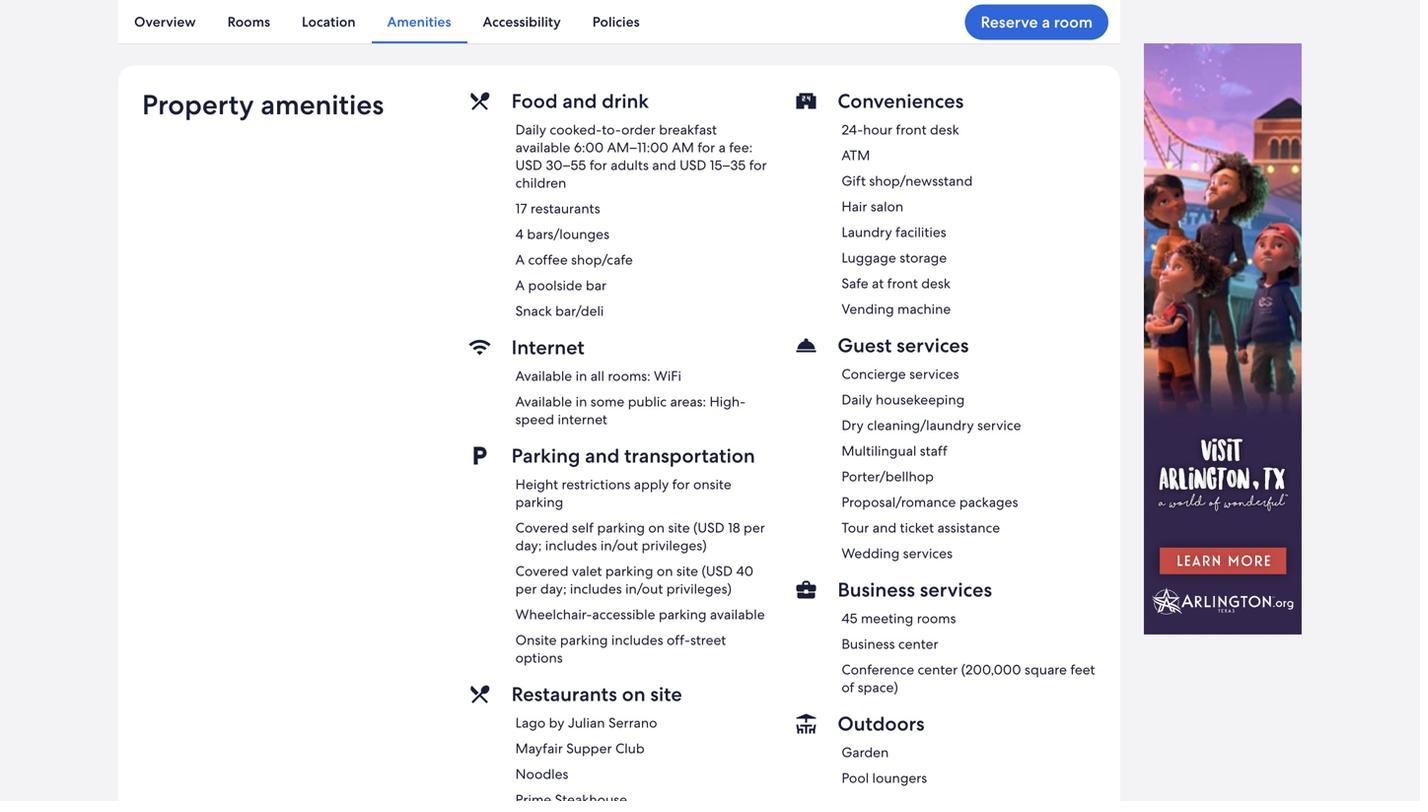 Task type: locate. For each thing, give the bounding box(es) containing it.
1 horizontal spatial available
[[710, 606, 765, 624]]

0 horizontal spatial daily
[[516, 121, 546, 139]]

for inside the height restrictions apply for onsite parking covered self parking on site (usd 18 per day; includes in/out privileges) covered valet parking on site (usd 40 per day; includes in/out privileges) wheelchair-accessible parking available onsite parking includes off-street options
[[672, 476, 690, 494]]

reserve a room button
[[965, 4, 1109, 40]]

usd left 30–55
[[516, 156, 542, 174]]

per right 18
[[744, 519, 765, 537]]

high-
[[710, 393, 746, 411]]

children
[[516, 174, 566, 192]]

a inside the daily cooked-to-order breakfast available 6:00 am–11:00 am for a fee: usd 30–55 for adults and usd 15–35 for children 17 restaurants 4 bars/lounges a coffee shop/cafe a poolside bar snack bar/deli
[[719, 139, 726, 156]]

internet
[[512, 335, 585, 361]]

0 vertical spatial a
[[1042, 12, 1050, 33]]

covered
[[516, 519, 569, 537], [516, 563, 569, 581]]

for right 15–35
[[749, 156, 767, 174]]

available inside the height restrictions apply for onsite parking covered self parking on site (usd 18 per day; includes in/out privileges) covered valet parking on site (usd 40 per day; includes in/out privileges) wheelchair-accessible parking available onsite parking includes off-street options
[[710, 606, 765, 624]]

packages
[[960, 494, 1018, 512]]

in/out up accessible
[[625, 581, 663, 598]]

storage
[[900, 249, 947, 267]]

julian
[[568, 715, 605, 733]]

services down ticket
[[903, 545, 953, 563]]

usd left 15–35
[[680, 156, 707, 174]]

per up wheelchair-
[[516, 581, 537, 598]]

available up the parking
[[516, 393, 572, 411]]

1 vertical spatial covered
[[516, 563, 569, 581]]

services
[[897, 333, 969, 359], [910, 366, 959, 383], [903, 545, 953, 563], [920, 578, 992, 603]]

accessibility
[[483, 13, 561, 31]]

(usd left 18
[[693, 519, 725, 537]]

front right at
[[887, 275, 918, 293]]

available up children
[[516, 139, 571, 156]]

and inside concierge services daily housekeeping dry cleaning/laundry service multilingual staff porter/bellhop proposal/romance packages tour and ticket assistance wedding services
[[873, 519, 897, 537]]

0 horizontal spatial a
[[719, 139, 726, 156]]

coffee
[[528, 251, 568, 269]]

for left adults
[[590, 156, 607, 174]]

per
[[744, 519, 765, 537], [516, 581, 537, 598]]

2 vertical spatial includes
[[611, 632, 663, 650]]

front
[[896, 121, 927, 139], [887, 275, 918, 293]]

day; left self
[[516, 537, 542, 555]]

garden
[[842, 744, 889, 762]]

on up serrano
[[622, 682, 646, 708]]

(200,000
[[961, 662, 1021, 679]]

by
[[549, 715, 565, 733]]

serrano
[[609, 715, 657, 733]]

desk down conveniences
[[930, 121, 959, 139]]

privileges)
[[642, 537, 707, 555], [667, 581, 732, 598]]

desk up machine
[[922, 275, 951, 293]]

day; up wheelchair-
[[540, 581, 567, 598]]

overview
[[134, 13, 196, 31]]

a left fee:
[[719, 139, 726, 156]]

0 vertical spatial privileges)
[[642, 537, 707, 555]]

(usd left 40
[[702, 563, 733, 581]]

business services
[[838, 578, 992, 603]]

0 vertical spatial a
[[516, 251, 525, 269]]

1 usd from the left
[[516, 156, 542, 174]]

at
[[872, 275, 884, 293]]

site left 40
[[677, 563, 698, 581]]

parking down the parking
[[516, 494, 563, 512]]

1 vertical spatial in
[[576, 393, 587, 411]]

a down 4
[[516, 251, 525, 269]]

safe
[[842, 275, 869, 293]]

0 vertical spatial in
[[576, 368, 587, 385]]

1 vertical spatial desk
[[922, 275, 951, 293]]

on
[[648, 519, 665, 537], [657, 563, 673, 581], [622, 682, 646, 708]]

1 vertical spatial a
[[516, 277, 525, 295]]

privileges) left 40
[[667, 581, 732, 598]]

ticket
[[900, 519, 934, 537]]

hour
[[863, 121, 893, 139]]

in/out right self
[[601, 537, 638, 555]]

parking right self
[[597, 519, 645, 537]]

and right tour
[[873, 519, 897, 537]]

in left some
[[576, 393, 587, 411]]

for right apply
[[672, 476, 690, 494]]

1 vertical spatial front
[[887, 275, 918, 293]]

2 usd from the left
[[680, 156, 707, 174]]

0 vertical spatial on
[[648, 519, 665, 537]]

self
[[572, 519, 594, 537]]

site down apply
[[668, 519, 690, 537]]

daily cooked-to-order breakfast available 6:00 am–11:00 am for a fee: usd 30–55 for adults and usd 15–35 for children 17 restaurants 4 bars/lounges a coffee shop/cafe a poolside bar snack bar/deli
[[516, 121, 767, 320]]

list
[[118, 0, 1121, 43]]

site up serrano
[[650, 682, 682, 708]]

on down apply
[[648, 519, 665, 537]]

proposal/romance
[[842, 494, 956, 512]]

includes up accessible
[[570, 581, 622, 598]]

0 vertical spatial daily
[[516, 121, 546, 139]]

30–55
[[546, 156, 586, 174]]

business up meeting
[[838, 578, 915, 603]]

0 vertical spatial covered
[[516, 519, 569, 537]]

reserve a room
[[981, 12, 1093, 33]]

1 horizontal spatial per
[[744, 519, 765, 537]]

1 available from the top
[[516, 368, 572, 385]]

front down conveniences
[[896, 121, 927, 139]]

conference
[[842, 662, 914, 679]]

privileges) left 18
[[642, 537, 707, 555]]

1 vertical spatial daily
[[842, 391, 873, 409]]

covered left self
[[516, 519, 569, 537]]

a up snack
[[516, 277, 525, 295]]

includes down accessible
[[611, 632, 663, 650]]

1 horizontal spatial a
[[1042, 12, 1050, 33]]

2 a from the top
[[516, 277, 525, 295]]

and right adults
[[652, 156, 676, 174]]

lago by julian serrano mayfair supper club noodles
[[516, 715, 657, 784]]

center
[[899, 636, 939, 654], [918, 662, 958, 679]]

available up street
[[710, 606, 765, 624]]

outdoors
[[838, 712, 925, 737]]

0 horizontal spatial usd
[[516, 156, 542, 174]]

1 horizontal spatial daily
[[842, 391, 873, 409]]

0 vertical spatial per
[[744, 519, 765, 537]]

service
[[978, 417, 1021, 435]]

2 available from the top
[[516, 393, 572, 411]]

services up housekeeping
[[910, 366, 959, 383]]

property
[[142, 87, 254, 123]]

amenities link
[[371, 0, 467, 43]]

daily down food
[[516, 121, 546, 139]]

parking up off-
[[659, 606, 707, 624]]

desk
[[930, 121, 959, 139], [922, 275, 951, 293]]

usd
[[516, 156, 542, 174], [680, 156, 707, 174]]

site
[[668, 519, 690, 537], [677, 563, 698, 581], [650, 682, 682, 708]]

day;
[[516, 537, 542, 555], [540, 581, 567, 598]]

services down machine
[[897, 333, 969, 359]]

business up conference
[[842, 636, 895, 654]]

1 horizontal spatial usd
[[680, 156, 707, 174]]

0 vertical spatial in/out
[[601, 537, 638, 555]]

1 vertical spatial on
[[657, 563, 673, 581]]

in/out
[[601, 537, 638, 555], [625, 581, 663, 598]]

6:00
[[574, 139, 604, 156]]

0 vertical spatial available
[[516, 139, 571, 156]]

gift
[[842, 172, 866, 190]]

available
[[516, 368, 572, 385], [516, 393, 572, 411]]

daily
[[516, 121, 546, 139], [842, 391, 873, 409]]

1 covered from the top
[[516, 519, 569, 537]]

for
[[698, 139, 715, 156], [590, 156, 607, 174], [749, 156, 767, 174], [672, 476, 690, 494]]

(usd
[[693, 519, 725, 537], [702, 563, 733, 581]]

a left 'room'
[[1042, 12, 1050, 33]]

a inside button
[[1042, 12, 1050, 33]]

1 vertical spatial includes
[[570, 581, 622, 598]]

policies
[[593, 13, 640, 31]]

0 vertical spatial front
[[896, 121, 927, 139]]

machine
[[898, 301, 951, 318]]

0 vertical spatial day;
[[516, 537, 542, 555]]

2 in from the top
[[576, 393, 587, 411]]

1 vertical spatial available
[[516, 393, 572, 411]]

loungers
[[873, 770, 927, 788]]

chinese
[[468, 1, 519, 18]]

1 vertical spatial site
[[677, 563, 698, 581]]

feet
[[1071, 662, 1095, 679]]

includes up valet
[[545, 537, 597, 555]]

public
[[628, 393, 667, 411]]

1 vertical spatial business
[[842, 636, 895, 654]]

covered up wheelchair-
[[516, 563, 569, 581]]

meeting
[[861, 610, 914, 628]]

0 vertical spatial available
[[516, 368, 572, 385]]

property amenities
[[142, 87, 384, 123]]

18
[[728, 519, 740, 537]]

2 vertical spatial on
[[622, 682, 646, 708]]

available down internet
[[516, 368, 572, 385]]

garden pool loungers
[[842, 744, 927, 788]]

for right am
[[698, 139, 715, 156]]

off-
[[667, 632, 690, 650]]

0 horizontal spatial available
[[516, 139, 571, 156]]

1 vertical spatial available
[[710, 606, 765, 624]]

guest services
[[838, 333, 969, 359]]

snack
[[516, 302, 552, 320]]

onsite
[[693, 476, 732, 494]]

services up rooms
[[920, 578, 992, 603]]

english,
[[598, 1, 646, 18]]

in left all
[[576, 368, 587, 385]]

services for business
[[920, 578, 992, 603]]

breakfast
[[659, 121, 717, 139]]

0 horizontal spatial per
[[516, 581, 537, 598]]

cleaning/laundry
[[867, 417, 974, 435]]

drink
[[602, 88, 649, 114]]

street
[[690, 632, 726, 650]]

1 a from the top
[[516, 251, 525, 269]]

atm
[[842, 147, 870, 164]]

daily up dry
[[842, 391, 873, 409]]

wifi
[[654, 368, 682, 385]]

speed
[[516, 411, 554, 429]]

staff
[[920, 443, 948, 460]]

food
[[512, 88, 558, 114]]

1 vertical spatial center
[[918, 662, 958, 679]]

1 vertical spatial a
[[719, 139, 726, 156]]

on up off-
[[657, 563, 673, 581]]

valet
[[572, 563, 602, 581]]



Task type: describe. For each thing, give the bounding box(es) containing it.
height restrictions apply for onsite parking covered self parking on site (usd 18 per day; includes in/out privileges) covered valet parking on site (usd 40 per day; includes in/out privileges) wheelchair-accessible parking available onsite parking includes off-street options
[[516, 476, 765, 667]]

club
[[615, 740, 645, 758]]

and inside the daily cooked-to-order breakfast available 6:00 am–11:00 am for a fee: usd 30–55 for adults and usd 15–35 for children 17 restaurants 4 bars/lounges a coffee shop/cafe a poolside bar snack bar/deli
[[652, 156, 676, 174]]

pool
[[842, 770, 869, 788]]

all
[[591, 368, 605, 385]]

4
[[516, 226, 524, 243]]

bar
[[586, 277, 607, 295]]

lago
[[516, 715, 546, 733]]

0 vertical spatial includes
[[545, 537, 597, 555]]

concierge
[[842, 366, 906, 383]]

parking right valet
[[606, 563, 653, 581]]

some
[[591, 393, 625, 411]]

apply
[[634, 476, 669, 494]]

supper
[[566, 740, 612, 758]]

concierge services daily housekeeping dry cleaning/laundry service multilingual staff porter/bellhop proposal/romance packages tour and ticket assistance wedding services
[[842, 366, 1021, 563]]

45
[[842, 610, 858, 628]]

parking and transportation
[[512, 444, 755, 469]]

square
[[1025, 662, 1067, 679]]

parking down wheelchair-
[[560, 632, 608, 650]]

transportation
[[624, 444, 755, 469]]

available in all rooms: wifi available in some public areas: high- speed internet
[[516, 368, 746, 429]]

17
[[516, 200, 527, 218]]

list containing overview
[[118, 0, 1121, 43]]

spanish
[[765, 1, 814, 18]]

cooked-
[[550, 121, 602, 139]]

rooms:
[[608, 368, 651, 385]]

1 vertical spatial privileges)
[[667, 581, 732, 598]]

0 vertical spatial business
[[838, 578, 915, 603]]

and up the restrictions
[[585, 444, 620, 469]]

(mandarin),
[[522, 1, 595, 18]]

poolside
[[528, 277, 583, 295]]

wheelchair-
[[516, 606, 592, 624]]

order
[[621, 121, 656, 139]]

am–11:00
[[607, 139, 669, 156]]

accessible
[[592, 606, 655, 624]]

to-
[[602, 121, 621, 139]]

24-hour front desk atm gift shop/newsstand hair salon laundry facilities luggage storage safe at front desk vending machine
[[842, 121, 973, 318]]

porter/bellhop
[[842, 468, 934, 486]]

luggage
[[842, 249, 896, 267]]

space)
[[858, 679, 898, 697]]

1 vertical spatial in/out
[[625, 581, 663, 598]]

dry
[[842, 417, 864, 435]]

noodles
[[516, 766, 569, 784]]

height
[[516, 476, 558, 494]]

onsite
[[516, 632, 557, 650]]

assistance
[[938, 519, 1000, 537]]

bar/deli
[[555, 302, 604, 320]]

0 vertical spatial site
[[668, 519, 690, 537]]

available inside the daily cooked-to-order breakfast available 6:00 am–11:00 am for a fee: usd 30–55 for adults and usd 15–35 for children 17 restaurants 4 bars/lounges a coffee shop/cafe a poolside bar snack bar/deli
[[516, 139, 571, 156]]

daily inside the daily cooked-to-order breakfast available 6:00 am–11:00 am for a fee: usd 30–55 for adults and usd 15–35 for children 17 restaurants 4 bars/lounges a coffee shop/cafe a poolside bar snack bar/deli
[[516, 121, 546, 139]]

shop/cafe
[[571, 251, 633, 269]]

hair
[[842, 198, 867, 216]]

policies link
[[577, 0, 656, 43]]

daily inside concierge services daily housekeeping dry cleaning/laundry service multilingual staff porter/bellhop proposal/romance packages tour and ticket assistance wedding services
[[842, 391, 873, 409]]

1 vertical spatial day;
[[540, 581, 567, 598]]

vending
[[842, 301, 894, 318]]

2 vertical spatial site
[[650, 682, 682, 708]]

rooms link
[[212, 0, 286, 43]]

french,
[[650, 1, 696, 18]]

multilingual
[[842, 443, 917, 460]]

services for guest
[[897, 333, 969, 359]]

amenities
[[387, 13, 451, 31]]

housekeeping
[[876, 391, 965, 409]]

45 meeting rooms business center conference center (200,000 square feet of space)
[[842, 610, 1095, 697]]

parking
[[512, 444, 580, 469]]

business inside 45 meeting rooms business center conference center (200,000 square feet of space)
[[842, 636, 895, 654]]

rooms
[[917, 610, 956, 628]]

0 vertical spatial center
[[899, 636, 939, 654]]

amenities
[[261, 87, 384, 123]]

of
[[842, 679, 855, 697]]

restaurants
[[531, 200, 600, 218]]

salon
[[871, 198, 904, 216]]

tour
[[842, 519, 869, 537]]

food and drink
[[512, 88, 649, 114]]

wedding
[[842, 545, 900, 563]]

1 vertical spatial (usd
[[702, 563, 733, 581]]

restaurants
[[512, 682, 617, 708]]

restrictions
[[562, 476, 631, 494]]

guest
[[838, 333, 892, 359]]

40
[[736, 563, 754, 581]]

chinese (mandarin), english, french, japanese, spanish
[[468, 1, 814, 18]]

japanese,
[[699, 1, 762, 18]]

facilities
[[896, 224, 947, 241]]

15–35
[[710, 156, 746, 174]]

1 vertical spatial per
[[516, 581, 537, 598]]

24-
[[842, 121, 863, 139]]

2 covered from the top
[[516, 563, 569, 581]]

fee:
[[729, 139, 753, 156]]

and up the cooked-
[[563, 88, 597, 114]]

options
[[516, 650, 563, 667]]

0 vertical spatial (usd
[[693, 519, 725, 537]]

accessibility link
[[467, 0, 577, 43]]

location
[[302, 13, 356, 31]]

1 in from the top
[[576, 368, 587, 385]]

restaurants on site
[[512, 682, 682, 708]]

services for concierge
[[910, 366, 959, 383]]

0 vertical spatial desk
[[930, 121, 959, 139]]



Task type: vqa. For each thing, say whether or not it's contained in the screenshot.
services
yes



